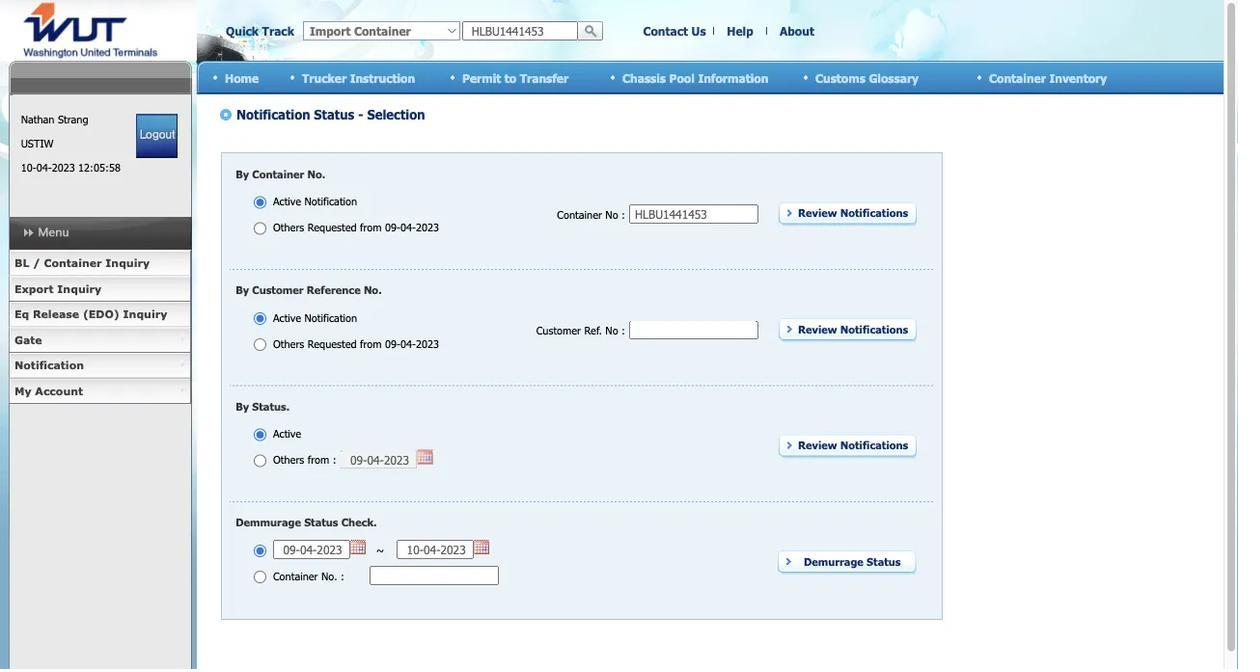 Task type: vqa. For each thing, say whether or not it's contained in the screenshot.
the Inquiry within BL / Container Inquiry link
no



Task type: describe. For each thing, give the bounding box(es) containing it.
us
[[691, 24, 706, 38]]

my account link
[[9, 379, 191, 404]]

customs glossary
[[815, 71, 919, 85]]

inquiry for (edo)
[[123, 308, 167, 321]]

gate
[[14, 333, 42, 346]]

account
[[35, 385, 83, 398]]

release
[[33, 308, 79, 321]]

permit
[[462, 71, 501, 85]]

/
[[33, 257, 40, 270]]

container inventory
[[989, 71, 1107, 85]]

inquiry for container
[[106, 257, 150, 270]]

(edo)
[[83, 308, 120, 321]]

eq release (edo) inquiry
[[14, 308, 167, 321]]

trucker
[[302, 71, 347, 85]]

about
[[780, 24, 814, 38]]

10-
[[21, 161, 36, 174]]

trucker instruction
[[302, 71, 415, 85]]

track
[[262, 24, 294, 38]]

my account
[[14, 385, 83, 398]]

chassis pool information
[[622, 71, 769, 85]]

permit to transfer
[[462, 71, 569, 85]]

0 horizontal spatial container
[[44, 257, 102, 270]]

12:05:58
[[78, 161, 121, 174]]

nathan strang
[[21, 113, 88, 126]]

quick track
[[226, 24, 294, 38]]

strang
[[58, 113, 88, 126]]

my
[[14, 385, 31, 398]]

contact
[[643, 24, 688, 38]]

bl / container inquiry
[[14, 257, 150, 270]]

pool
[[669, 71, 695, 85]]

export inquiry
[[14, 282, 101, 295]]

information
[[698, 71, 769, 85]]

eq
[[14, 308, 29, 321]]

eq release (edo) inquiry link
[[9, 302, 191, 328]]

export
[[14, 282, 54, 295]]

1 horizontal spatial container
[[989, 71, 1046, 85]]

gate link
[[9, 328, 191, 353]]

home
[[225, 71, 259, 85]]

bl / container inquiry link
[[9, 251, 191, 276]]

1 vertical spatial inquiry
[[57, 282, 101, 295]]



Task type: locate. For each thing, give the bounding box(es) containing it.
chassis
[[622, 71, 666, 85]]

transfer
[[520, 71, 569, 85]]

contact us link
[[643, 24, 706, 38]]

help
[[727, 24, 753, 38]]

inquiry inside "link"
[[123, 308, 167, 321]]

10-04-2023 12:05:58
[[21, 161, 121, 174]]

2023
[[52, 161, 75, 174]]

nathan
[[21, 113, 55, 126]]

inquiry down bl / container inquiry
[[57, 282, 101, 295]]

container left inventory
[[989, 71, 1046, 85]]

notification
[[14, 359, 84, 372]]

instruction
[[350, 71, 415, 85]]

inventory
[[1049, 71, 1107, 85]]

quick
[[226, 24, 259, 38]]

ustiw
[[21, 137, 53, 150]]

None text field
[[462, 21, 578, 41]]

login image
[[136, 114, 178, 158]]

container
[[989, 71, 1046, 85], [44, 257, 102, 270]]

about link
[[780, 24, 814, 38]]

customs
[[815, 71, 866, 85]]

inquiry
[[106, 257, 150, 270], [57, 282, 101, 295], [123, 308, 167, 321]]

inquiry up export inquiry link at the top left of the page
[[106, 257, 150, 270]]

bl
[[14, 257, 29, 270]]

2 vertical spatial inquiry
[[123, 308, 167, 321]]

to
[[505, 71, 516, 85]]

contact us
[[643, 24, 706, 38]]

04-
[[36, 161, 52, 174]]

1 vertical spatial container
[[44, 257, 102, 270]]

export inquiry link
[[9, 276, 191, 302]]

0 vertical spatial inquiry
[[106, 257, 150, 270]]

0 vertical spatial container
[[989, 71, 1046, 85]]

help link
[[727, 24, 753, 38]]

inquiry right (edo)
[[123, 308, 167, 321]]

glossary
[[869, 71, 919, 85]]

container up export inquiry in the top left of the page
[[44, 257, 102, 270]]

notification link
[[9, 353, 191, 379]]



